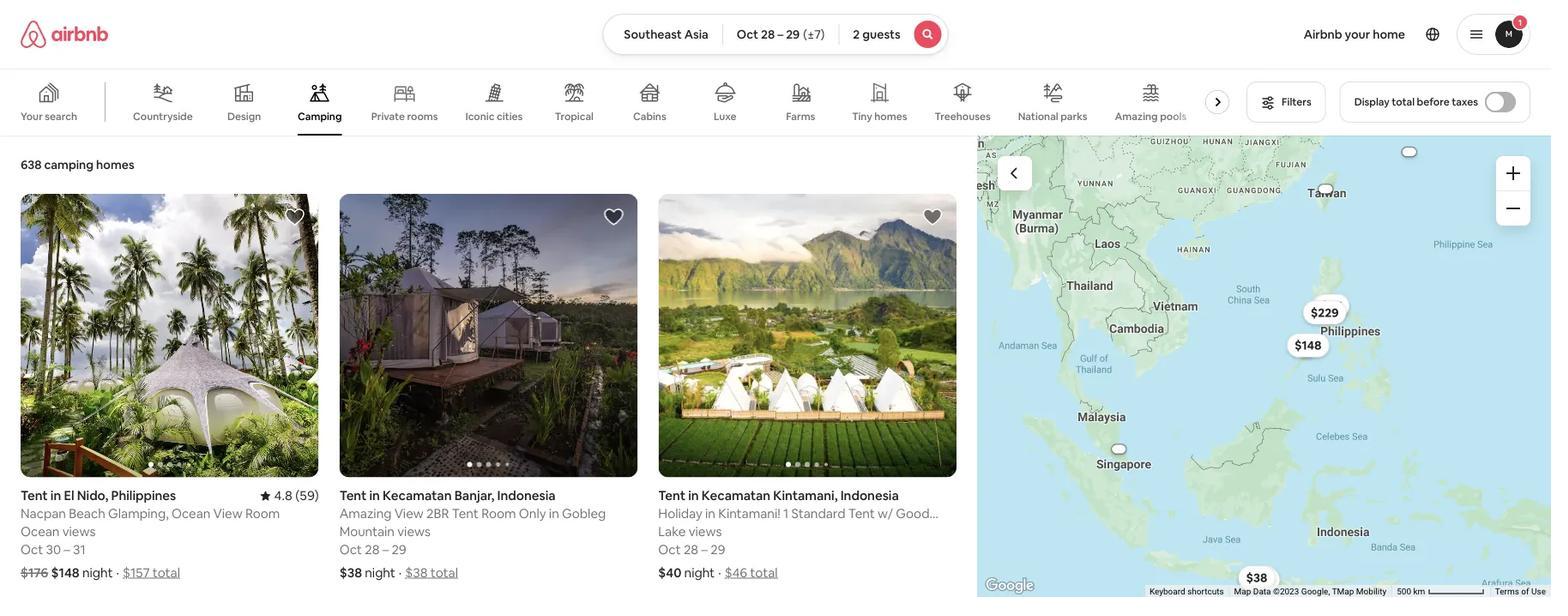 Task type: vqa. For each thing, say whether or not it's contained in the screenshot.
Inc.
no



Task type: describe. For each thing, give the bounding box(es) containing it.
view inside tent in el nido, philippines nacpan beach glamping, ocean view room ocean views oct 30 – 31 $176 $148 night · $157 total
[[213, 505, 242, 522]]

banjar,
[[454, 487, 495, 504]]

· inside tent in el nido, philippines nacpan beach glamping, ocean view room ocean views oct 30 – 31 $176 $148 night · $157 total
[[116, 564, 119, 581]]

display
[[1354, 95, 1390, 109]]

in for tent in kecamatan kintamani, indonesia
[[688, 487, 699, 504]]

night inside tent in kecamatan banjar, indonesia amazing view 2br tent room only in gobleg mountain views oct 28 – 29 $38 night · $38 total
[[365, 564, 395, 581]]

kecamatan for banjar,
[[383, 487, 452, 504]]

638
[[21, 157, 42, 172]]

nido,
[[77, 487, 108, 504]]

(±7)
[[803, 27, 825, 42]]

southeast asia button
[[603, 14, 723, 55]]

group for tent in kecamatan banjar, indonesia
[[339, 194, 638, 477]]

$38 button
[[1239, 566, 1275, 590]]

kecamatan for kintamani,
[[702, 487, 771, 504]]

keyboard
[[1150, 586, 1185, 597]]

2
[[853, 27, 860, 42]]

$35 button
[[1243, 566, 1279, 590]]

lake
[[658, 523, 686, 540]]

your
[[1345, 27, 1370, 42]]

oct right asia
[[737, 27, 758, 42]]

500 km button
[[1392, 585, 1490, 597]]

km
[[1413, 586, 1425, 597]]

rooms
[[407, 110, 438, 123]]

display total before taxes
[[1354, 95, 1478, 109]]

before
[[1417, 95, 1450, 109]]

views inside tent in kecamatan banjar, indonesia amazing view 2br tent room only in gobleg mountain views oct 28 – 29 $38 night · $38 total
[[397, 523, 431, 540]]

$40
[[658, 564, 682, 581]]

$148 inside tent in el nido, philippines nacpan beach glamping, ocean view room ocean views oct 30 – 31 $176 $148 night · $157 total
[[51, 564, 80, 581]]

nacpan
[[21, 505, 66, 522]]

total inside tent in el nido, philippines nacpan beach glamping, ocean view room ocean views oct 30 – 31 $176 $148 night · $157 total
[[153, 564, 180, 581]]

lake views oct 28 – 29 $40 night · $46 total
[[658, 523, 778, 581]]

500 km
[[1397, 586, 1427, 597]]

– inside tent in kecamatan banjar, indonesia amazing view 2br tent room only in gobleg mountain views oct 28 – 29 $38 night · $38 total
[[382, 541, 389, 558]]

$97
[[1321, 298, 1342, 314]]

design
[[227, 110, 261, 123]]

tiny
[[852, 110, 872, 123]]

filters button
[[1247, 82, 1326, 123]]

guests
[[862, 27, 901, 42]]

oct inside tent in el nido, philippines nacpan beach glamping, ocean view room ocean views oct 30 – 31 $176 $148 night · $157 total
[[21, 541, 43, 558]]

farms
[[786, 110, 815, 123]]

2br
[[426, 505, 449, 522]]

0 horizontal spatial $38
[[339, 564, 362, 581]]

iconic
[[465, 110, 495, 123]]

tent down banjar,
[[452, 505, 479, 522]]

tent for tent in kecamatan banjar, indonesia amazing view 2br tent room only in gobleg mountain views oct 28 – 29 $38 night · $38 total
[[339, 487, 367, 504]]

$229
[[1311, 305, 1339, 320]]

$88 button
[[1312, 294, 1349, 318]]

night inside lake views oct 28 – 29 $40 night · $46 total
[[684, 564, 715, 581]]

filters
[[1282, 95, 1312, 109]]

pools
[[1160, 110, 1187, 123]]

1 vertical spatial ocean
[[21, 523, 60, 540]]

oct inside tent in kecamatan banjar, indonesia amazing view 2br tent room only in gobleg mountain views oct 28 – 29 $38 night · $38 total
[[339, 541, 362, 558]]

2 horizontal spatial 29
[[786, 27, 800, 42]]

$148 button
[[1287, 333, 1329, 357]]

countryside
[[133, 110, 193, 123]]

of
[[1521, 586, 1529, 597]]

$38 inside button
[[1246, 570, 1268, 586]]

$229 button
[[1303, 301, 1347, 325]]

add to wishlist: tent in el nido, philippines image
[[285, 207, 305, 227]]

parks
[[1061, 110, 1087, 123]]

tent in el nido, philippines nacpan beach glamping, ocean view room ocean views oct 30 – 31 $176 $148 night · $157 total
[[21, 487, 280, 581]]

$157 inside button
[[1247, 572, 1272, 588]]

amazing inside group
[[1115, 110, 1158, 123]]

philippines
[[111, 487, 176, 504]]

indonesia for banjar,
[[497, 487, 556, 504]]

– inside lake views oct 28 – 29 $40 night · $46 total
[[701, 541, 708, 558]]

shortcuts
[[1188, 586, 1224, 597]]

4.8
[[274, 487, 292, 504]]

terms of use link
[[1495, 586, 1546, 597]]

mobility
[[1356, 586, 1387, 597]]

in right only
[[549, 505, 559, 522]]

2 guests
[[853, 27, 901, 42]]

airbnb
[[1304, 27, 1342, 42]]

search
[[45, 110, 77, 123]]

1 horizontal spatial ocean
[[172, 505, 210, 522]]

tent in kecamatan banjar, indonesia amazing view 2br tent room only in gobleg mountain views oct 28 – 29 $38 night · $38 total
[[339, 487, 606, 581]]

national
[[1018, 110, 1058, 123]]

southeast asia
[[624, 27, 709, 42]]

· inside tent in kecamatan banjar, indonesia amazing view 2br tent room only in gobleg mountain views oct 28 – 29 $38 night · $38 total
[[399, 564, 402, 581]]

zoom in image
[[1507, 166, 1520, 180]]

homes inside group
[[874, 110, 907, 123]]

$46
[[725, 564, 747, 581]]

home
[[1373, 27, 1405, 42]]

views inside tent in el nido, philippines nacpan beach glamping, ocean view room ocean views oct 30 – 31 $176 $148 night · $157 total
[[62, 523, 96, 540]]

$35
[[1250, 570, 1271, 586]]

30
[[46, 541, 61, 558]]

$46 total button
[[725, 564, 778, 581]]

map
[[1234, 586, 1251, 597]]

southeast
[[624, 27, 682, 42]]

$88
[[1319, 299, 1341, 314]]

keyboard shortcuts
[[1150, 586, 1224, 597]]

your
[[21, 110, 43, 123]]

google map
showing 29 stays. region
[[977, 136, 1551, 597]]

cabins
[[633, 110, 666, 123]]

profile element
[[969, 0, 1531, 69]]

views inside lake views oct 28 – 29 $40 night · $46 total
[[689, 523, 722, 540]]

oct 28 – 29 (±7)
[[737, 27, 825, 42]]

add to wishlist: tent in kecamatan banjar, indonesia image
[[603, 207, 624, 227]]

luxe
[[714, 110, 737, 123]]

amazing pools
[[1115, 110, 1187, 123]]

use
[[1531, 586, 1546, 597]]

$157 button
[[1239, 568, 1280, 592]]



Task type: locate. For each thing, give the bounding box(es) containing it.
total right "$46"
[[750, 564, 778, 581]]

views down 2br
[[397, 523, 431, 540]]

0 vertical spatial ocean
[[172, 505, 210, 522]]

1
[[1518, 17, 1522, 28]]

kintamani,
[[773, 487, 838, 504]]

2 horizontal spatial night
[[684, 564, 715, 581]]

28 inside lake views oct 28 – 29 $40 night · $46 total
[[684, 541, 698, 558]]

ocean down philippines
[[172, 505, 210, 522]]

28 left (±7) on the top of page
[[761, 27, 775, 42]]

1 horizontal spatial views
[[397, 523, 431, 540]]

amazing
[[1115, 110, 1158, 123], [339, 505, 392, 522]]

indonesia right kintamani,
[[841, 487, 899, 504]]

28 down lake
[[684, 541, 698, 558]]

tent up mountain
[[339, 487, 367, 504]]

camping
[[44, 157, 94, 172]]

29 down mountain
[[392, 541, 406, 558]]

638 camping homes
[[21, 157, 134, 172]]

indonesia
[[497, 487, 556, 504], [841, 487, 899, 504]]

amazing left the pools
[[1115, 110, 1158, 123]]

1 night from the left
[[82, 564, 113, 581]]

total inside tent in kecamatan banjar, indonesia amazing view 2br tent room only in gobleg mountain views oct 28 – 29 $38 night · $38 total
[[431, 564, 458, 581]]

indonesia for kintamani,
[[841, 487, 899, 504]]

kecamatan up lake views oct 28 – 29 $40 night · $46 total
[[702, 487, 771, 504]]

night down mountain
[[365, 564, 395, 581]]

group
[[0, 69, 1236, 136], [21, 194, 319, 477], [339, 194, 638, 477], [658, 194, 957, 477]]

1 horizontal spatial $157
[[1247, 572, 1272, 588]]

2 horizontal spatial views
[[689, 523, 722, 540]]

· inside lake views oct 28 – 29 $40 night · $46 total
[[718, 564, 721, 581]]

2 room from the left
[[481, 505, 516, 522]]

1 views from the left
[[62, 523, 96, 540]]

1 horizontal spatial amazing
[[1115, 110, 1158, 123]]

amazing up mountain
[[339, 505, 392, 522]]

0 horizontal spatial night
[[82, 564, 113, 581]]

taxes
[[1452, 95, 1478, 109]]

tropical
[[555, 110, 594, 123]]

views up 31 at left
[[62, 523, 96, 540]]

gobleg
[[562, 505, 606, 522]]

$38 down mountain
[[339, 564, 362, 581]]

indonesia up only
[[497, 487, 556, 504]]

0 horizontal spatial views
[[62, 523, 96, 540]]

group for tent in kecamatan kintamani, indonesia
[[658, 194, 957, 477]]

$157 total button
[[123, 564, 180, 581]]

google image
[[982, 575, 1038, 597]]

1 horizontal spatial $148
[[1295, 338, 1322, 353]]

terms
[[1495, 586, 1519, 597]]

0 horizontal spatial $157
[[123, 564, 150, 581]]

$97 button
[[1314, 294, 1350, 318]]

total inside lake views oct 28 – 29 $40 night · $46 total
[[750, 564, 778, 581]]

0 horizontal spatial homes
[[96, 157, 134, 172]]

glamping,
[[108, 505, 169, 522]]

tiny homes
[[852, 110, 907, 123]]

iconic cities
[[465, 110, 523, 123]]

0 horizontal spatial amazing
[[339, 505, 392, 522]]

31
[[73, 541, 86, 558]]

28
[[761, 27, 775, 42], [365, 541, 380, 558], [684, 541, 698, 558]]

0 vertical spatial amazing
[[1115, 110, 1158, 123]]

1 button
[[1457, 14, 1531, 55]]

kecamatan
[[383, 487, 452, 504], [702, 487, 771, 504]]

0 horizontal spatial view
[[213, 505, 242, 522]]

2 horizontal spatial ·
[[718, 564, 721, 581]]

group containing iconic cities
[[0, 69, 1236, 136]]

0 horizontal spatial 29
[[392, 541, 406, 558]]

3 views from the left
[[689, 523, 722, 540]]

national parks
[[1018, 110, 1087, 123]]

$157 inside tent in el nido, philippines nacpan beach glamping, ocean view room ocean views oct 30 – 31 $176 $148 night · $157 total
[[123, 564, 150, 581]]

None search field
[[603, 14, 949, 55]]

· left "$46"
[[718, 564, 721, 581]]

©2023
[[1273, 586, 1299, 597]]

500
[[1397, 586, 1411, 597]]

– inside tent in el nido, philippines nacpan beach glamping, ocean view room ocean views oct 30 – 31 $176 $148 night · $157 total
[[64, 541, 70, 558]]

in up mountain
[[369, 487, 380, 504]]

in inside tent in el nido, philippines nacpan beach glamping, ocean view room ocean views oct 30 – 31 $176 $148 night · $157 total
[[50, 487, 61, 504]]

2 horizontal spatial 28
[[761, 27, 775, 42]]

room inside tent in el nido, philippines nacpan beach glamping, ocean view room ocean views oct 30 – 31 $176 $148 night · $157 total
[[245, 505, 280, 522]]

$148 down 30
[[51, 564, 80, 581]]

3 · from the left
[[718, 564, 721, 581]]

tent up nacpan
[[21, 487, 48, 504]]

(59)
[[295, 487, 319, 504]]

29 inside lake views oct 28 – 29 $40 night · $46 total
[[711, 541, 725, 558]]

1 horizontal spatial $38
[[405, 564, 428, 581]]

2 indonesia from the left
[[841, 487, 899, 504]]

$38 up "data"
[[1246, 570, 1268, 586]]

$38 total button
[[405, 564, 458, 581]]

night inside tent in el nido, philippines nacpan beach glamping, ocean view room ocean views oct 30 – 31 $176 $148 night · $157 total
[[82, 564, 113, 581]]

view inside tent in kecamatan banjar, indonesia amazing view 2br tent room only in gobleg mountain views oct 28 – 29 $38 night · $38 total
[[394, 505, 424, 522]]

night down 31 at left
[[82, 564, 113, 581]]

1 horizontal spatial room
[[481, 505, 516, 522]]

room inside tent in kecamatan banjar, indonesia amazing view 2br tent room only in gobleg mountain views oct 28 – 29 $38 night · $38 total
[[481, 505, 516, 522]]

views right lake
[[689, 523, 722, 540]]

2 night from the left
[[365, 564, 395, 581]]

night
[[82, 564, 113, 581], [365, 564, 395, 581], [684, 564, 715, 581]]

1 · from the left
[[116, 564, 119, 581]]

add to wishlist: tent in kecamatan kintamani, indonesia image
[[922, 207, 943, 227]]

cities
[[497, 110, 523, 123]]

1 room from the left
[[245, 505, 280, 522]]

terms of use
[[1495, 586, 1546, 597]]

zoom out image
[[1507, 202, 1520, 215]]

4.8 (59)
[[274, 487, 319, 504]]

mountain
[[339, 523, 395, 540]]

oct inside lake views oct 28 – 29 $40 night · $46 total
[[658, 541, 681, 558]]

room down 4.8
[[245, 505, 280, 522]]

29 inside tent in kecamatan banjar, indonesia amazing view 2br tent room only in gobleg mountain views oct 28 – 29 $38 night · $38 total
[[392, 541, 406, 558]]

oct down mountain
[[339, 541, 362, 558]]

group for tent in el nido, philippines
[[21, 194, 319, 477]]

private rooms
[[371, 110, 438, 123]]

· left $157 total button
[[116, 564, 119, 581]]

1 view from the left
[[213, 505, 242, 522]]

homes right tiny
[[874, 110, 907, 123]]

tent up lake
[[658, 487, 686, 504]]

1 horizontal spatial 29
[[711, 541, 725, 558]]

0 horizontal spatial indonesia
[[497, 487, 556, 504]]

$38 down 2br
[[405, 564, 428, 581]]

1 horizontal spatial kecamatan
[[702, 487, 771, 504]]

total left 'before'
[[1392, 95, 1415, 109]]

29 left (±7) on the top of page
[[786, 27, 800, 42]]

2 view from the left
[[394, 505, 424, 522]]

1 horizontal spatial homes
[[874, 110, 907, 123]]

kecamatan inside tent in kecamatan banjar, indonesia amazing view 2br tent room only in gobleg mountain views oct 28 – 29 $38 night · $38 total
[[383, 487, 452, 504]]

in
[[50, 487, 61, 504], [369, 487, 380, 504], [688, 487, 699, 504], [549, 505, 559, 522]]

1 kecamatan from the left
[[383, 487, 452, 504]]

2 kecamatan from the left
[[702, 487, 771, 504]]

camping
[[298, 110, 342, 123]]

in up lake views oct 28 – 29 $40 night · $46 total
[[688, 487, 699, 504]]

indonesia inside tent in kecamatan banjar, indonesia amazing view 2br tent room only in gobleg mountain views oct 28 – 29 $38 night · $38 total
[[497, 487, 556, 504]]

29 up "$46"
[[711, 541, 725, 558]]

el
[[64, 487, 74, 504]]

1 horizontal spatial ·
[[399, 564, 402, 581]]

room down banjar,
[[481, 505, 516, 522]]

in for tent in kecamatan banjar, indonesia amazing view 2br tent room only in gobleg mountain views oct 28 – 29 $38 night · $38 total
[[369, 487, 380, 504]]

28 inside search box
[[761, 27, 775, 42]]

0 horizontal spatial ocean
[[21, 523, 60, 540]]

your search
[[21, 110, 77, 123]]

2 guests button
[[839, 14, 949, 55]]

total inside button
[[1392, 95, 1415, 109]]

1 horizontal spatial view
[[394, 505, 424, 522]]

0 horizontal spatial $148
[[51, 564, 80, 581]]

airbnb your home
[[1304, 27, 1405, 42]]

tent
[[21, 487, 48, 504], [339, 487, 367, 504], [658, 487, 686, 504], [452, 505, 479, 522]]

private
[[371, 110, 405, 123]]

homes right camping
[[96, 157, 134, 172]]

–
[[777, 27, 783, 42], [64, 541, 70, 558], [382, 541, 389, 558], [701, 541, 708, 558]]

night right $40
[[684, 564, 715, 581]]

3 night from the left
[[684, 564, 715, 581]]

$176
[[21, 564, 48, 581]]

1 vertical spatial amazing
[[339, 505, 392, 522]]

1 indonesia from the left
[[497, 487, 556, 504]]

0 horizontal spatial kecamatan
[[383, 487, 452, 504]]

room
[[245, 505, 280, 522], [481, 505, 516, 522]]

tent for tent in el nido, philippines nacpan beach glamping, ocean view room ocean views oct 30 – 31 $176 $148 night · $157 total
[[21, 487, 48, 504]]

2 · from the left
[[399, 564, 402, 581]]

total down 2br
[[431, 564, 458, 581]]

1 horizontal spatial 28
[[684, 541, 698, 558]]

beach
[[69, 505, 105, 522]]

none search field containing southeast asia
[[603, 14, 949, 55]]

28 down mountain
[[365, 541, 380, 558]]

0 horizontal spatial room
[[245, 505, 280, 522]]

0 horizontal spatial ·
[[116, 564, 119, 581]]

only
[[519, 505, 546, 522]]

kecamatan up 2br
[[383, 487, 452, 504]]

tent in kecamatan kintamani, indonesia
[[658, 487, 899, 504]]

1 vertical spatial homes
[[96, 157, 134, 172]]

total
[[1392, 95, 1415, 109], [153, 564, 180, 581], [431, 564, 458, 581], [750, 564, 778, 581]]

$148
[[1295, 338, 1322, 353], [51, 564, 80, 581]]

display total before taxes button
[[1340, 82, 1531, 123]]

·
[[116, 564, 119, 581], [399, 564, 402, 581], [718, 564, 721, 581]]

2 views from the left
[[397, 523, 431, 540]]

amazing inside tent in kecamatan banjar, indonesia amazing view 2br tent room only in gobleg mountain views oct 28 – 29 $38 night · $38 total
[[339, 505, 392, 522]]

tent inside tent in el nido, philippines nacpan beach glamping, ocean view room ocean views oct 30 – 31 $176 $148 night · $157 total
[[21, 487, 48, 504]]

data
[[1253, 586, 1271, 597]]

in for tent in el nido, philippines nacpan beach glamping, ocean view room ocean views oct 30 – 31 $176 $148 night · $157 total
[[50, 487, 61, 504]]

tent for tent in kecamatan kintamani, indonesia
[[658, 487, 686, 504]]

airbnb your home link
[[1293, 16, 1416, 52]]

· left the $38 total button
[[399, 564, 402, 581]]

oct down lake
[[658, 541, 681, 558]]

1 horizontal spatial night
[[365, 564, 395, 581]]

4.8 out of 5 average rating,  59 reviews image
[[260, 487, 319, 504]]

0 horizontal spatial 28
[[365, 541, 380, 558]]

1 horizontal spatial indonesia
[[841, 487, 899, 504]]

in left el in the left of the page
[[50, 487, 61, 504]]

1 vertical spatial $148
[[51, 564, 80, 581]]

$148 down $229 button
[[1295, 338, 1322, 353]]

ocean down nacpan
[[21, 523, 60, 540]]

keyboard shortcuts button
[[1150, 586, 1224, 597]]

0 vertical spatial $148
[[1295, 338, 1322, 353]]

0 vertical spatial homes
[[874, 110, 907, 123]]

28 inside tent in kecamatan banjar, indonesia amazing view 2br tent room only in gobleg mountain views oct 28 – 29 $38 night · $38 total
[[365, 541, 380, 558]]

total down glamping,
[[153, 564, 180, 581]]

$38
[[339, 564, 362, 581], [405, 564, 428, 581], [1246, 570, 1268, 586]]

$148 inside $148 "button"
[[1295, 338, 1322, 353]]

google,
[[1301, 586, 1330, 597]]

oct left 30
[[21, 541, 43, 558]]

treehouses
[[935, 110, 991, 123]]

views
[[62, 523, 96, 540], [397, 523, 431, 540], [689, 523, 722, 540]]

asia
[[684, 27, 709, 42]]

map data ©2023 google, tmap mobility
[[1234, 586, 1387, 597]]

2 horizontal spatial $38
[[1246, 570, 1268, 586]]



